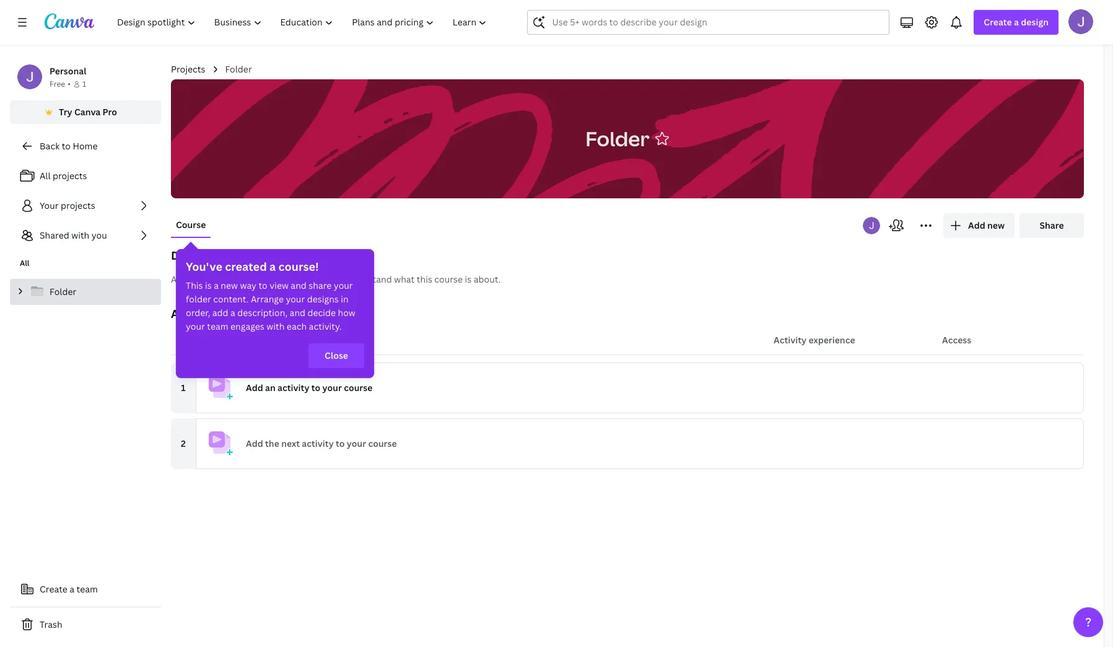 Task type: vqa. For each thing, say whether or not it's contained in the screenshot.
Shared with you
yes



Task type: locate. For each thing, give the bounding box(es) containing it.
and up "each"
[[290, 307, 306, 319]]

team inside button
[[77, 583, 98, 595]]

add a description to help team members understand what this course is about. button
[[171, 273, 1085, 286]]

try canva pro
[[59, 106, 117, 118]]

share
[[1040, 219, 1064, 231]]

is right this
[[205, 280, 212, 291]]

is left about. on the left of the page
[[465, 273, 472, 285]]

0 horizontal spatial folder link
[[10, 279, 161, 305]]

add inside dropdown button
[[246, 382, 263, 394]]

shared with you link
[[10, 223, 161, 248]]

with down description,
[[267, 320, 285, 332]]

0 vertical spatial and
[[291, 280, 307, 291]]

to left help
[[247, 273, 256, 285]]

to down close "button"
[[312, 382, 321, 394]]

2 vertical spatial team
[[77, 583, 98, 595]]

is inside the you've created a course! this is a new way to view and share your folder content. arrange your designs in order, add a description, and decide how your team engages with each activity.
[[205, 280, 212, 291]]

projects for all projects
[[53, 170, 87, 182]]

new left share
[[988, 219, 1005, 231]]

with inside the you've created a course! this is a new way to view and share your folder content. arrange your designs in order, add a description, and decide how your team engages with each activity.
[[267, 320, 285, 332]]

all for all
[[20, 258, 29, 268]]

0 vertical spatial folder link
[[225, 63, 252, 76]]

0 horizontal spatial is
[[205, 280, 212, 291]]

create a design button
[[974, 10, 1059, 35]]

create up trash at left bottom
[[40, 583, 67, 595]]

all
[[40, 170, 51, 182], [20, 258, 29, 268]]

you
[[92, 229, 107, 241]]

1 vertical spatial course
[[344, 382, 373, 394]]

description,
[[238, 307, 288, 319]]

about.
[[474, 273, 501, 285]]

projects link
[[171, 63, 205, 76]]

close
[[325, 350, 348, 361]]

course
[[176, 219, 206, 231]]

0 vertical spatial team
[[279, 273, 300, 285]]

canva
[[74, 106, 101, 118]]

to right back
[[62, 140, 71, 152]]

how
[[338, 307, 356, 319]]

help
[[258, 273, 277, 285]]

#
[[181, 334, 186, 346]]

2 vertical spatial course
[[368, 438, 397, 449]]

a up the folder
[[190, 273, 195, 285]]

1 vertical spatial and
[[290, 307, 306, 319]]

a
[[1015, 16, 1019, 28], [270, 259, 276, 274], [190, 273, 195, 285], [214, 280, 219, 291], [231, 307, 235, 319], [70, 583, 74, 595]]

your
[[40, 200, 59, 211]]

top level navigation element
[[109, 10, 498, 35]]

0 horizontal spatial folder
[[50, 286, 76, 297]]

1 vertical spatial create
[[40, 583, 67, 595]]

add inside button
[[171, 273, 188, 285]]

new up content.
[[221, 280, 238, 291]]

to
[[62, 140, 71, 152], [247, 273, 256, 285], [259, 280, 268, 291], [312, 382, 321, 394], [336, 438, 345, 449]]

1
[[82, 79, 86, 89], [181, 382, 186, 394]]

shared
[[40, 229, 69, 241]]

designs
[[307, 293, 339, 305]]

home
[[73, 140, 98, 152]]

folder for folder link to the right
[[225, 63, 252, 75]]

team inside button
[[279, 273, 300, 285]]

and
[[291, 280, 307, 291], [290, 307, 306, 319]]

add for add a description to help team members understand what this course is about.
[[171, 273, 188, 285]]

your projects
[[40, 200, 95, 211]]

1 horizontal spatial all
[[40, 170, 51, 182]]

0 vertical spatial all
[[40, 170, 51, 182]]

projects for your projects
[[61, 200, 95, 211]]

content.
[[213, 293, 249, 305]]

1 horizontal spatial folder
[[225, 63, 252, 75]]

1 vertical spatial all
[[20, 258, 29, 268]]

activity
[[278, 382, 310, 394], [302, 438, 334, 449]]

folder link right projects link
[[225, 63, 252, 76]]

0 vertical spatial projects
[[53, 170, 87, 182]]

you've
[[186, 259, 222, 274]]

a up content.
[[214, 280, 219, 291]]

0 horizontal spatial all
[[20, 258, 29, 268]]

0 vertical spatial course
[[435, 273, 463, 285]]

create a team
[[40, 583, 98, 595]]

the
[[265, 438, 279, 449]]

activity right next
[[302, 438, 334, 449]]

1 vertical spatial with
[[267, 320, 285, 332]]

description
[[197, 273, 245, 285]]

to inside add an activity to your course dropdown button
[[312, 382, 321, 394]]

projects
[[53, 170, 87, 182], [61, 200, 95, 211]]

course button
[[171, 213, 211, 237]]

this
[[417, 273, 433, 285]]

with left you at the left top
[[71, 229, 89, 241]]

0 horizontal spatial with
[[71, 229, 89, 241]]

team up trash 'link' on the left bottom
[[77, 583, 98, 595]]

folder inside button
[[586, 125, 650, 152]]

activity right an
[[278, 382, 310, 394]]

to inside add a description to help team members understand what this course is about. button
[[247, 273, 256, 285]]

try
[[59, 106, 72, 118]]

create a design
[[984, 16, 1049, 28]]

close button
[[309, 343, 364, 368]]

1 horizontal spatial team
[[207, 320, 228, 332]]

projects right the "your"
[[61, 200, 95, 211]]

create inside create a team button
[[40, 583, 67, 595]]

a left the design
[[1015, 16, 1019, 28]]

1 vertical spatial projects
[[61, 200, 95, 211]]

share
[[309, 280, 332, 291]]

0 vertical spatial folder
[[225, 63, 252, 75]]

0 vertical spatial activity
[[278, 382, 310, 394]]

with
[[71, 229, 89, 241], [267, 320, 285, 332]]

1 horizontal spatial create
[[984, 16, 1012, 28]]

team
[[279, 273, 300, 285], [207, 320, 228, 332], [77, 583, 98, 595]]

create inside create a design dropdown button
[[984, 16, 1012, 28]]

new
[[988, 219, 1005, 231], [221, 280, 238, 291]]

is inside button
[[465, 273, 472, 285]]

team down the add
[[207, 320, 228, 332]]

1 vertical spatial new
[[221, 280, 238, 291]]

list
[[10, 164, 161, 248]]

next
[[281, 438, 300, 449]]

folder link
[[225, 63, 252, 76], [10, 279, 161, 305]]

2 horizontal spatial team
[[279, 273, 300, 285]]

a up view
[[270, 259, 276, 274]]

course
[[435, 273, 463, 285], [344, 382, 373, 394], [368, 438, 397, 449]]

add inside dropdown button
[[969, 219, 986, 231]]

a up trash 'link' on the left bottom
[[70, 583, 74, 595]]

folder
[[225, 63, 252, 75], [586, 125, 650, 152], [50, 286, 76, 297]]

0 horizontal spatial new
[[221, 280, 238, 291]]

add
[[969, 219, 986, 231], [171, 273, 188, 285], [246, 382, 263, 394], [246, 438, 263, 449]]

way
[[240, 280, 257, 291]]

an
[[265, 382, 276, 394]]

1 right •
[[82, 79, 86, 89]]

is
[[465, 273, 472, 285], [205, 280, 212, 291]]

None search field
[[528, 10, 890, 35]]

your inside dropdown button
[[323, 382, 342, 394]]

your
[[334, 280, 353, 291], [286, 293, 305, 305], [186, 320, 205, 332], [323, 382, 342, 394], [347, 438, 366, 449]]

1 horizontal spatial with
[[267, 320, 285, 332]]

0 vertical spatial new
[[988, 219, 1005, 231]]

0 horizontal spatial 1
[[82, 79, 86, 89]]

0 vertical spatial create
[[984, 16, 1012, 28]]

to right next
[[336, 438, 345, 449]]

and down course!
[[291, 280, 307, 291]]

what
[[394, 273, 415, 285]]

description
[[171, 248, 235, 263]]

0 horizontal spatial create
[[40, 583, 67, 595]]

team right help
[[279, 273, 300, 285]]

1 vertical spatial folder
[[586, 125, 650, 152]]

activity
[[774, 334, 807, 346]]

share button
[[1020, 213, 1085, 238]]

create for create a design
[[984, 16, 1012, 28]]

folder link down shared with you link
[[10, 279, 161, 305]]

created
[[225, 259, 267, 274]]

1 horizontal spatial is
[[465, 273, 472, 285]]

1 horizontal spatial folder link
[[225, 63, 252, 76]]

pro
[[103, 106, 117, 118]]

1 vertical spatial team
[[207, 320, 228, 332]]

projects down 'back to home'
[[53, 170, 87, 182]]

2 horizontal spatial folder
[[586, 125, 650, 152]]

1 horizontal spatial new
[[988, 219, 1005, 231]]

to inside back to home link
[[62, 140, 71, 152]]

1 down #
[[181, 382, 186, 394]]

0 horizontal spatial team
[[77, 583, 98, 595]]

folder
[[186, 293, 211, 305]]

create left the design
[[984, 16, 1012, 28]]

to up arrange
[[259, 280, 268, 291]]

course!
[[279, 259, 319, 274]]

folder for folder button
[[586, 125, 650, 152]]

title
[[203, 334, 222, 346]]

1 horizontal spatial 1
[[181, 382, 186, 394]]

all for all projects
[[40, 170, 51, 182]]

activities
[[171, 306, 223, 321]]



Task type: describe. For each thing, give the bounding box(es) containing it.
new inside dropdown button
[[988, 219, 1005, 231]]

back to home link
[[10, 134, 161, 159]]

0 vertical spatial 1
[[82, 79, 86, 89]]

personal
[[50, 65, 86, 77]]

activity inside dropdown button
[[278, 382, 310, 394]]

add the next activity to your course
[[246, 438, 397, 449]]

jacob simon image
[[1069, 9, 1094, 34]]

new inside the you've created a course! this is a new way to view and share your folder content. arrange your designs in order, add a description, and decide how your team engages with each activity.
[[221, 280, 238, 291]]

you've created a course! this is a new way to view and share your folder content. arrange your designs in order, add a description, and decide how your team engages with each activity.
[[186, 259, 356, 332]]

trash link
[[10, 612, 161, 637]]

all projects link
[[10, 164, 161, 188]]

team inside the you've created a course! this is a new way to view and share your folder content. arrange your designs in order, add a description, and decide how your team engages with each activity.
[[207, 320, 228, 332]]

order,
[[186, 307, 210, 319]]

free
[[50, 79, 65, 89]]

engages
[[231, 320, 265, 332]]

members
[[302, 273, 341, 285]]

add an activity to your course button
[[196, 363, 1085, 413]]

add
[[212, 307, 228, 319]]

2 vertical spatial folder
[[50, 286, 76, 297]]

view
[[270, 280, 289, 291]]

1 vertical spatial folder link
[[10, 279, 161, 305]]

free •
[[50, 79, 71, 89]]

each
[[287, 320, 307, 332]]

0 vertical spatial with
[[71, 229, 89, 241]]

this
[[186, 280, 203, 291]]

decide
[[308, 307, 336, 319]]

add new button
[[944, 213, 1015, 238]]

projects
[[171, 63, 205, 75]]

1 vertical spatial activity
[[302, 438, 334, 449]]

understand
[[344, 273, 392, 285]]

to inside the you've created a course! this is a new way to view and share your folder content. arrange your designs in order, add a description, and decide how your team engages with each activity.
[[259, 280, 268, 291]]

try canva pro button
[[10, 100, 161, 124]]

create a team button
[[10, 577, 161, 602]]

activity experience
[[774, 334, 856, 346]]

•
[[68, 79, 71, 89]]

add for add new
[[969, 219, 986, 231]]

add an activity to your course
[[246, 382, 373, 394]]

your projects link
[[10, 193, 161, 218]]

course inside button
[[435, 273, 463, 285]]

folder button
[[580, 119, 656, 158]]

activity.
[[309, 320, 342, 332]]

add for add the next activity to your course
[[246, 438, 263, 449]]

1 vertical spatial 1
[[181, 382, 186, 394]]

add a description to help team members understand what this course is about.
[[171, 273, 501, 285]]

back to home
[[40, 140, 98, 152]]

add for add an activity to your course
[[246, 382, 263, 394]]

all projects
[[40, 170, 87, 182]]

access
[[943, 334, 972, 346]]

add new
[[969, 219, 1005, 231]]

a right the add
[[231, 307, 235, 319]]

course inside dropdown button
[[344, 382, 373, 394]]

design
[[1022, 16, 1049, 28]]

arrange
[[251, 293, 284, 305]]

a inside dropdown button
[[1015, 16, 1019, 28]]

2
[[181, 438, 186, 449]]

create for create a team
[[40, 583, 67, 595]]

a inside button
[[190, 273, 195, 285]]

shared with you
[[40, 229, 107, 241]]

list containing all projects
[[10, 164, 161, 248]]

in
[[341, 293, 349, 305]]

back
[[40, 140, 60, 152]]

Search search field
[[552, 11, 865, 34]]

experience
[[809, 334, 856, 346]]

a inside button
[[70, 583, 74, 595]]

trash
[[40, 619, 62, 630]]



